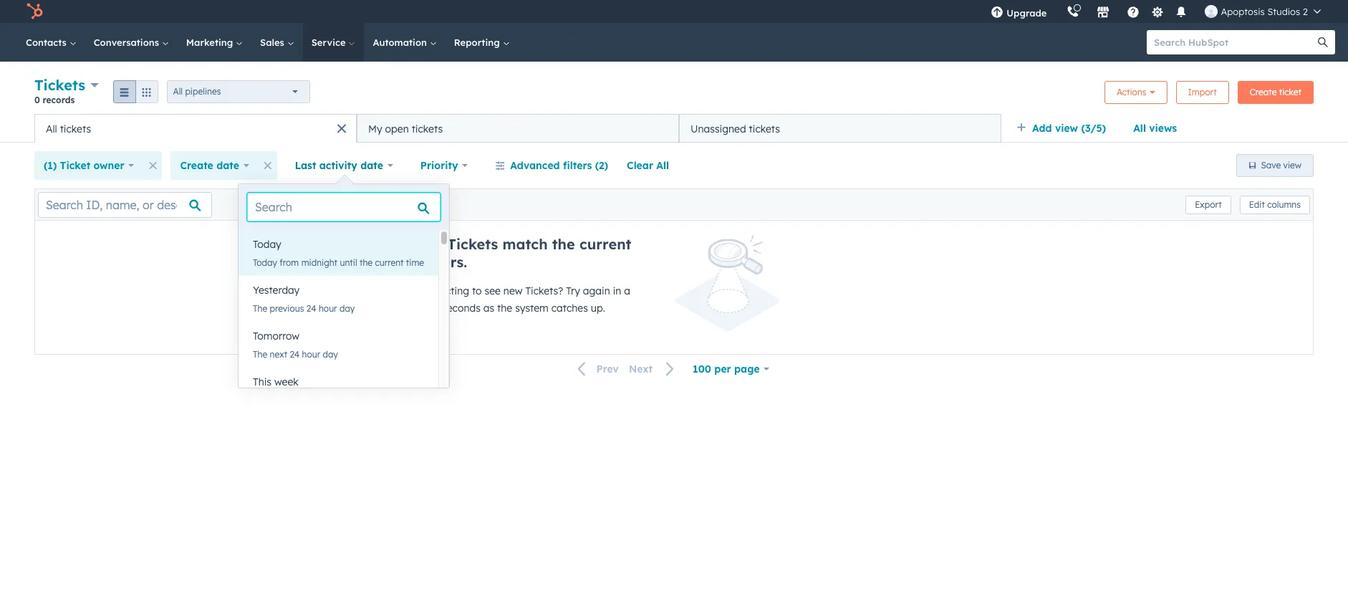 Task type: vqa. For each thing, say whether or not it's contained in the screenshot.
THE 'TAGS' group
no



Task type: locate. For each thing, give the bounding box(es) containing it.
tickets right unassigned
[[749, 122, 780, 135]]

0 vertical spatial the
[[552, 235, 575, 253]]

1 vertical spatial tickets
[[447, 235, 498, 253]]

advanced filters (2)
[[511, 159, 608, 172]]

last
[[295, 159, 316, 172]]

open
[[385, 122, 409, 135]]

0 horizontal spatial tickets
[[34, 76, 85, 94]]

all
[[173, 86, 183, 96], [1134, 122, 1147, 135], [46, 122, 57, 135], [657, 159, 669, 172]]

create date
[[180, 159, 239, 172]]

0 vertical spatial day
[[340, 303, 355, 314]]

add
[[1033, 122, 1052, 135]]

1 horizontal spatial date
[[361, 159, 383, 172]]

0 horizontal spatial date
[[217, 159, 239, 172]]

view right add
[[1056, 122, 1079, 135]]

tickets right open
[[412, 122, 443, 135]]

marketing
[[186, 37, 236, 48]]

per
[[715, 363, 731, 376]]

1 date from the left
[[217, 159, 239, 172]]

all for all pipelines
[[173, 86, 183, 96]]

0 horizontal spatial the
[[360, 257, 373, 268]]

all views
[[1134, 122, 1178, 135]]

1 vertical spatial the
[[360, 257, 373, 268]]

2 the from the top
[[253, 349, 267, 360]]

sales link
[[252, 23, 303, 62]]

unassigned tickets button
[[679, 114, 1002, 143]]

24 right previous
[[307, 303, 316, 314]]

expecting
[[422, 285, 469, 297]]

search image
[[1319, 37, 1329, 47]]

service link
[[303, 23, 364, 62]]

no tickets match the current filters.
[[422, 235, 632, 271]]

all inside button
[[46, 122, 57, 135]]

tickets
[[60, 122, 91, 135], [412, 122, 443, 135], [749, 122, 780, 135]]

tickets right no
[[447, 235, 498, 253]]

yesterday button
[[239, 276, 439, 305]]

actions
[[1117, 86, 1147, 97]]

page
[[735, 363, 760, 376]]

all left 'views'
[[1134, 122, 1147, 135]]

filters.
[[422, 253, 467, 271]]

the
[[253, 303, 267, 314], [253, 349, 267, 360]]

new
[[504, 285, 523, 297]]

hour up tomorrow button
[[319, 303, 337, 314]]

tickets
[[34, 76, 85, 94], [447, 235, 498, 253]]

service
[[312, 37, 349, 48]]

list box containing today
[[239, 230, 449, 414]]

2 horizontal spatial tickets
[[749, 122, 780, 135]]

next
[[629, 363, 653, 376]]

menu
[[981, 0, 1332, 23]]

calling icon image
[[1067, 6, 1080, 19]]

1 horizontal spatial view
[[1284, 160, 1302, 171]]

hour right 'next'
[[302, 349, 321, 360]]

menu item
[[1057, 0, 1060, 23]]

all views link
[[1125, 114, 1187, 143]]

1 vertical spatial 24
[[290, 349, 300, 360]]

reporting
[[454, 37, 503, 48]]

date right activity
[[361, 159, 383, 172]]

the right "as"
[[497, 302, 513, 315]]

import button
[[1176, 81, 1230, 104]]

last activity date button
[[286, 151, 403, 180]]

few
[[422, 302, 439, 315]]

the inside expecting to see new tickets? try again in a few seconds as the system catches up.
[[497, 302, 513, 315]]

1 tickets from the left
[[60, 122, 91, 135]]

view inside 'popup button'
[[1056, 122, 1079, 135]]

0 horizontal spatial 24
[[290, 349, 300, 360]]

menu containing apoptosis studios 2
[[981, 0, 1332, 23]]

tickets up the records
[[34, 76, 85, 94]]

1 vertical spatial today
[[253, 257, 277, 268]]

2 date from the left
[[361, 159, 383, 172]]

0 horizontal spatial create
[[180, 159, 213, 172]]

save view button
[[1237, 154, 1314, 177]]

2 horizontal spatial the
[[552, 235, 575, 253]]

view right save
[[1284, 160, 1302, 171]]

yesterday the previous 24 hour day
[[253, 284, 355, 314]]

2 vertical spatial the
[[497, 302, 513, 315]]

1 vertical spatial view
[[1284, 160, 1302, 171]]

1 vertical spatial create
[[180, 159, 213, 172]]

from
[[280, 257, 299, 268]]

group
[[113, 80, 158, 103]]

day up tomorrow button
[[340, 303, 355, 314]]

day inside yesterday the previous 24 hour day
[[340, 303, 355, 314]]

again
[[583, 285, 610, 297]]

today left 'from'
[[253, 257, 277, 268]]

hour inside tomorrow the next 24 hour day
[[302, 349, 321, 360]]

tomorrow button
[[239, 322, 439, 350]]

0 horizontal spatial current
[[375, 257, 404, 268]]

current left time
[[375, 257, 404, 268]]

0 horizontal spatial view
[[1056, 122, 1079, 135]]

match
[[503, 235, 548, 253]]

view for add
[[1056, 122, 1079, 135]]

day up this week button
[[323, 349, 338, 360]]

hour inside yesterday the previous 24 hour day
[[319, 303, 337, 314]]

0 vertical spatial today
[[253, 238, 281, 251]]

all right clear
[[657, 159, 669, 172]]

24 right 'next'
[[290, 349, 300, 360]]

100
[[693, 363, 712, 376]]

settings link
[[1149, 4, 1167, 19]]

day inside tomorrow the next 24 hour day
[[323, 349, 338, 360]]

prev
[[597, 363, 619, 376]]

create date button
[[171, 151, 259, 180]]

export
[[1195, 199, 1222, 210]]

create down all tickets button
[[180, 159, 213, 172]]

settings image
[[1152, 6, 1165, 19]]

date down all tickets button
[[217, 159, 239, 172]]

yesterday
[[253, 284, 300, 297]]

create inside button
[[1250, 86, 1277, 97]]

system
[[515, 302, 549, 315]]

0 records
[[34, 95, 75, 105]]

2 tickets from the left
[[412, 122, 443, 135]]

1 horizontal spatial tickets
[[412, 122, 443, 135]]

date
[[217, 159, 239, 172], [361, 159, 383, 172]]

0 vertical spatial 24
[[307, 303, 316, 314]]

the inside today today from midnight until the current time
[[360, 257, 373, 268]]

create for create date
[[180, 159, 213, 172]]

hour for yesterday
[[319, 303, 337, 314]]

sales
[[260, 37, 287, 48]]

1 horizontal spatial 24
[[307, 303, 316, 314]]

0 vertical spatial the
[[253, 303, 267, 314]]

the for yesterday
[[253, 303, 267, 314]]

1 horizontal spatial the
[[497, 302, 513, 315]]

view inside button
[[1284, 160, 1302, 171]]

all inside popup button
[[173, 86, 183, 96]]

the right until at the left top of page
[[360, 257, 373, 268]]

3 tickets from the left
[[749, 122, 780, 135]]

the inside yesterday the previous 24 hour day
[[253, 303, 267, 314]]

date inside "popup button"
[[217, 159, 239, 172]]

marketplaces image
[[1098, 6, 1110, 19]]

list box
[[239, 230, 449, 414]]

today up 'from'
[[253, 238, 281, 251]]

the inside tomorrow the next 24 hour day
[[253, 349, 267, 360]]

1 the from the top
[[253, 303, 267, 314]]

tickets down the records
[[60, 122, 91, 135]]

seconds
[[442, 302, 481, 315]]

activity
[[319, 159, 357, 172]]

100 per page button
[[684, 355, 779, 383]]

all tickets
[[46, 122, 91, 135]]

1 vertical spatial the
[[253, 349, 267, 360]]

1 horizontal spatial tickets
[[447, 235, 498, 253]]

apoptosis studios 2 button
[[1197, 0, 1330, 23]]

hubspot link
[[17, 3, 54, 20]]

24 for yesterday
[[307, 303, 316, 314]]

0 horizontal spatial tickets
[[60, 122, 91, 135]]

1 horizontal spatial current
[[580, 235, 632, 253]]

studios
[[1268, 6, 1301, 17]]

0 vertical spatial hour
[[319, 303, 337, 314]]

the right match
[[552, 235, 575, 253]]

1 vertical spatial hour
[[302, 349, 321, 360]]

all left pipelines
[[173, 86, 183, 96]]

add view (3/5)
[[1033, 122, 1107, 135]]

create inside "popup button"
[[180, 159, 213, 172]]

the left 'next'
[[253, 349, 267, 360]]

priority
[[420, 159, 458, 172]]

1 vertical spatial day
[[323, 349, 338, 360]]

my
[[368, 122, 382, 135]]

0 vertical spatial view
[[1056, 122, 1079, 135]]

ticket
[[60, 159, 90, 172]]

apoptosis
[[1221, 6, 1265, 17]]

all down 0 records
[[46, 122, 57, 135]]

0 horizontal spatial day
[[323, 349, 338, 360]]

(1)
[[44, 159, 57, 172]]

current
[[580, 235, 632, 253], [375, 257, 404, 268]]

0 vertical spatial current
[[580, 235, 632, 253]]

conversations link
[[85, 23, 178, 62]]

24 inside tomorrow the next 24 hour day
[[290, 349, 300, 360]]

1 horizontal spatial day
[[340, 303, 355, 314]]

all tickets button
[[34, 114, 357, 143]]

view
[[1056, 122, 1079, 135], [1284, 160, 1302, 171]]

current inside today today from midnight until the current time
[[375, 257, 404, 268]]

24 inside yesterday the previous 24 hour day
[[307, 303, 316, 314]]

the down yesterday
[[253, 303, 267, 314]]

all inside "button"
[[657, 159, 669, 172]]

the for tomorrow
[[253, 349, 267, 360]]

2 today from the top
[[253, 257, 277, 268]]

edit columns button
[[1240, 195, 1311, 214]]

my open tickets button
[[357, 114, 679, 143]]

calling icon button
[[1062, 2, 1086, 21]]

current up again in the left of the page
[[580, 235, 632, 253]]

1 vertical spatial current
[[375, 257, 404, 268]]

1 horizontal spatial create
[[1250, 86, 1277, 97]]

expecting to see new tickets? try again in a few seconds as the system catches up.
[[422, 285, 631, 315]]

0 vertical spatial tickets
[[34, 76, 85, 94]]

in
[[613, 285, 622, 297]]

create left "ticket" at the right top of page
[[1250, 86, 1277, 97]]

0 vertical spatial create
[[1250, 86, 1277, 97]]



Task type: describe. For each thing, give the bounding box(es) containing it.
try
[[566, 285, 580, 297]]

advanced
[[511, 159, 560, 172]]

this
[[253, 376, 272, 388]]

no
[[422, 235, 443, 253]]

0
[[34, 95, 40, 105]]

all for all views
[[1134, 122, 1147, 135]]

create ticket
[[1250, 86, 1302, 97]]

advanced filters (2) button
[[486, 151, 618, 180]]

clear all button
[[618, 151, 679, 180]]

prev button
[[569, 360, 624, 379]]

my open tickets
[[368, 122, 443, 135]]

add view (3/5) button
[[1008, 114, 1125, 143]]

marketplaces button
[[1089, 0, 1119, 23]]

automation link
[[364, 23, 446, 62]]

contacts
[[26, 37, 69, 48]]

save
[[1262, 160, 1282, 171]]

day for tomorrow
[[323, 349, 338, 360]]

all for all tickets
[[46, 122, 57, 135]]

next
[[270, 349, 287, 360]]

filters
[[563, 159, 592, 172]]

tickets inside popup button
[[34, 76, 85, 94]]

the inside no tickets match the current filters.
[[552, 235, 575, 253]]

reporting link
[[446, 23, 518, 62]]

(2)
[[595, 159, 608, 172]]

100 per page
[[693, 363, 760, 376]]

clear
[[627, 159, 654, 172]]

search button
[[1311, 30, 1336, 54]]

tickets for all tickets
[[60, 122, 91, 135]]

notifications image
[[1176, 6, 1189, 19]]

priority button
[[411, 151, 478, 180]]

views
[[1150, 122, 1178, 135]]

today button
[[239, 230, 439, 259]]

export button
[[1186, 195, 1232, 214]]

previous
[[270, 303, 304, 314]]

hubspot image
[[26, 3, 43, 20]]

(1) ticket owner
[[44, 159, 124, 172]]

upgrade
[[1007, 7, 1047, 19]]

clear all
[[627, 159, 669, 172]]

apoptosis studios 2
[[1221, 6, 1309, 17]]

create ticket button
[[1238, 81, 1314, 104]]

save view
[[1262, 160, 1302, 171]]

Search ID, name, or description search field
[[38, 192, 212, 218]]

create for create ticket
[[1250, 86, 1277, 97]]

tomorrow the next 24 hour day
[[253, 330, 338, 360]]

last activity date
[[295, 159, 383, 172]]

see
[[485, 285, 501, 297]]

(3/5)
[[1082, 122, 1107, 135]]

owner
[[94, 159, 124, 172]]

this week
[[253, 376, 299, 388]]

view for save
[[1284, 160, 1302, 171]]

help button
[[1122, 0, 1146, 23]]

Search search field
[[247, 193, 441, 221]]

midnight
[[301, 257, 338, 268]]

current inside no tickets match the current filters.
[[580, 235, 632, 253]]

tickets button
[[34, 75, 99, 95]]

tara schultz image
[[1206, 5, 1219, 18]]

columns
[[1268, 199, 1301, 210]]

all pipelines button
[[167, 80, 310, 103]]

today today from midnight until the current time
[[253, 238, 424, 268]]

time
[[406, 257, 424, 268]]

Search HubSpot search field
[[1147, 30, 1323, 54]]

unassigned tickets
[[691, 122, 780, 135]]

tomorrow
[[253, 330, 300, 343]]

ticket
[[1280, 86, 1302, 97]]

24 for tomorrow
[[290, 349, 300, 360]]

tickets for unassigned tickets
[[749, 122, 780, 135]]

week
[[274, 376, 299, 388]]

date inside dropdown button
[[361, 159, 383, 172]]

notifications button
[[1170, 0, 1194, 23]]

actions button
[[1105, 81, 1168, 104]]

records
[[43, 95, 75, 105]]

upgrade image
[[991, 6, 1004, 19]]

(1) ticket owner button
[[34, 151, 144, 180]]

tickets banner
[[34, 75, 1314, 114]]

marketing link
[[178, 23, 252, 62]]

edit
[[1250, 199, 1265, 210]]

until
[[340, 257, 357, 268]]

conversations
[[94, 37, 162, 48]]

contacts link
[[17, 23, 85, 62]]

pagination navigation
[[569, 360, 684, 379]]

tickets?
[[526, 285, 564, 297]]

tickets inside no tickets match the current filters.
[[447, 235, 498, 253]]

1 today from the top
[[253, 238, 281, 251]]

a
[[624, 285, 631, 297]]

help image
[[1128, 6, 1141, 19]]

next button
[[624, 360, 684, 379]]

day for yesterday
[[340, 303, 355, 314]]

group inside tickets banner
[[113, 80, 158, 103]]

this week button
[[239, 368, 439, 396]]

import
[[1189, 86, 1217, 97]]

hour for tomorrow
[[302, 349, 321, 360]]

unassigned
[[691, 122, 747, 135]]



